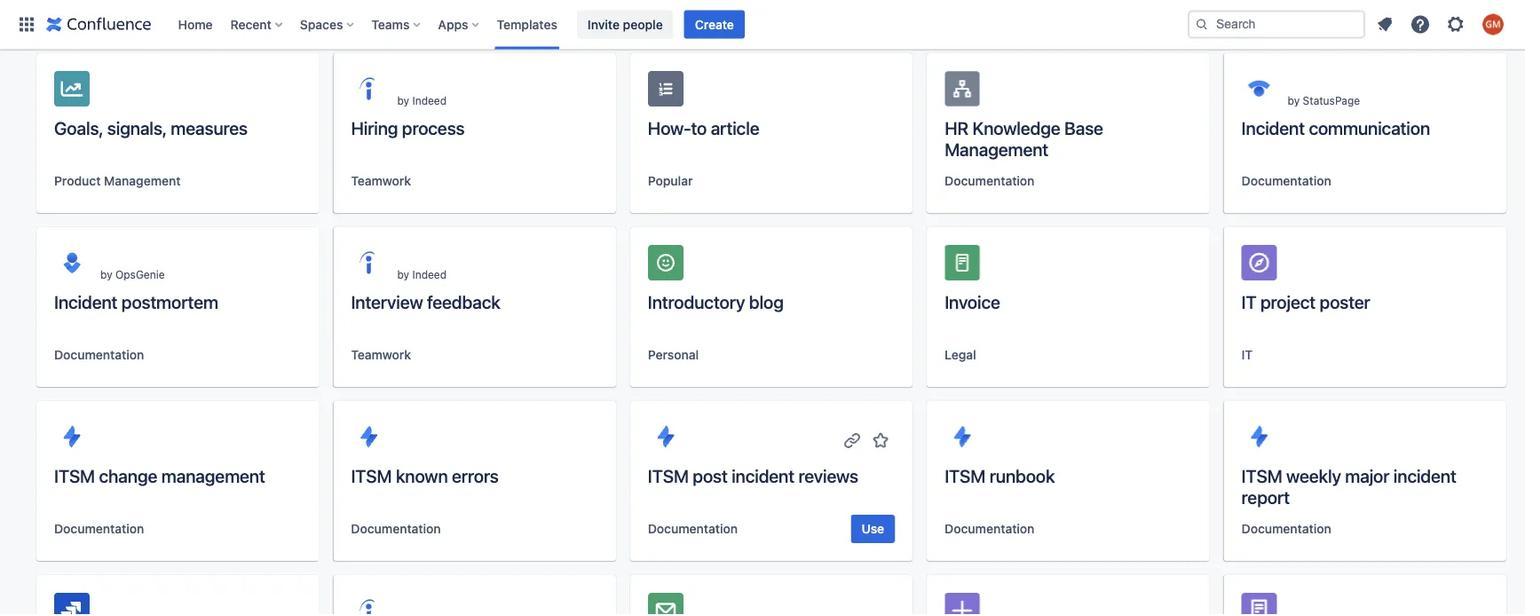 Task type: locate. For each thing, give the bounding box(es) containing it.
by for postmortem
[[100, 268, 112, 281]]

by indeed up interview feedback
[[397, 268, 447, 281]]

hr
[[945, 117, 969, 138]]

interview feedback
[[351, 291, 500, 312]]

recent button
[[225, 10, 289, 39]]

share link image
[[842, 430, 863, 451]]

1 teamwork button from the top
[[351, 172, 411, 190]]

documentation button down incident communication
[[1242, 172, 1332, 190]]

documentation for itsm known errors
[[351, 522, 441, 536]]

article
[[711, 117, 760, 138]]

measures
[[171, 117, 248, 138]]

1 by indeed from the top
[[397, 94, 447, 107]]

product management button
[[54, 172, 181, 190]]

process
[[402, 117, 465, 138]]

by for feedback
[[397, 268, 409, 281]]

5 itsm from the left
[[1242, 465, 1283, 486]]

banner
[[0, 0, 1526, 50]]

teamwork button
[[351, 172, 411, 190], [351, 346, 411, 364]]

documentation for itsm weekly major incident report
[[1242, 522, 1332, 536]]

1 horizontal spatial incident
[[1242, 117, 1305, 138]]

notification icon image
[[1375, 14, 1396, 35]]

itsm for itsm runbook
[[945, 465, 986, 486]]

to
[[691, 117, 707, 138]]

incident down the by opsgenie
[[54, 291, 117, 312]]

0 vertical spatial by indeed
[[397, 94, 447, 107]]

2 itsm from the left
[[351, 465, 392, 486]]

1 vertical spatial it
[[1242, 348, 1253, 362]]

2 teamwork button from the top
[[351, 346, 411, 364]]

incident for incident postmortem
[[54, 291, 117, 312]]

incident for incident communication
[[1242, 117, 1305, 138]]

itsm post incident reviews
[[648, 465, 859, 486]]

signals,
[[107, 117, 167, 138]]

confluence image
[[46, 14, 151, 35], [46, 14, 151, 35]]

by statuspage
[[1288, 94, 1360, 107]]

it for it project poster
[[1242, 291, 1257, 312]]

home link
[[173, 10, 218, 39]]

hiring process
[[351, 117, 465, 138]]

0 vertical spatial it
[[1242, 291, 1257, 312]]

change
[[99, 465, 157, 486]]

itsm left runbook
[[945, 465, 986, 486]]

1 vertical spatial indeed
[[412, 268, 447, 281]]

people
[[623, 17, 663, 32]]

invite people
[[588, 17, 663, 32]]

incident right major
[[1394, 465, 1457, 486]]

by opsgenie
[[100, 268, 165, 281]]

itsm for itsm change management
[[54, 465, 95, 486]]

incident down by statuspage
[[1242, 117, 1305, 138]]

documentation button for hr knowledge base management
[[945, 172, 1035, 190]]

Search field
[[1188, 10, 1366, 39]]

reviews
[[799, 465, 859, 486]]

documentation button for itsm change management
[[54, 520, 144, 538]]

poster
[[1320, 291, 1371, 312]]

teamwork for hiring
[[351, 174, 411, 188]]

0 vertical spatial teamwork button
[[351, 172, 411, 190]]

goals,
[[54, 117, 103, 138]]

documentation down hr knowledge base management on the right
[[945, 174, 1035, 188]]

2 indeed from the top
[[412, 268, 447, 281]]

1 it from the top
[[1242, 291, 1257, 312]]

documentation button down change
[[54, 520, 144, 538]]

create
[[695, 17, 734, 32]]

documentation for itsm runbook
[[945, 522, 1035, 536]]

by indeed for feedback
[[397, 268, 447, 281]]

2 incident from the left
[[1394, 465, 1457, 486]]

1 teamwork from the top
[[351, 174, 411, 188]]

documentation for hr knowledge base management
[[945, 174, 1035, 188]]

your profile and preferences image
[[1483, 14, 1504, 35]]

documentation button down itsm runbook
[[945, 520, 1035, 538]]

documentation down report
[[1242, 522, 1332, 536]]

1 vertical spatial management
[[104, 174, 181, 188]]

it for it
[[1242, 348, 1253, 362]]

personal button
[[648, 346, 699, 364]]

documentation button down known in the left of the page
[[351, 520, 441, 538]]

by indeed for process
[[397, 94, 447, 107]]

1 vertical spatial teamwork
[[351, 348, 411, 362]]

1 horizontal spatial management
[[945, 139, 1049, 159]]

recent
[[231, 17, 272, 32]]

0 horizontal spatial incident
[[732, 465, 795, 486]]

by indeed up process
[[397, 94, 447, 107]]

statuspage
[[1303, 94, 1360, 107]]

management
[[945, 139, 1049, 159], [104, 174, 181, 188]]

1 vertical spatial incident
[[54, 291, 117, 312]]

appswitcher icon image
[[16, 14, 37, 35]]

0 horizontal spatial management
[[104, 174, 181, 188]]

documentation down known in the left of the page
[[351, 522, 441, 536]]

teamwork button down hiring
[[351, 172, 411, 190]]

itsm left post
[[648, 465, 689, 486]]

itsm left change
[[54, 465, 95, 486]]

project
[[1261, 291, 1316, 312]]

itsm inside itsm weekly major incident report
[[1242, 465, 1283, 486]]

help icon image
[[1410, 14, 1431, 35]]

star itsm post incident reviews image
[[870, 430, 892, 451]]

documentation down itsm runbook
[[945, 522, 1035, 536]]

1 indeed from the top
[[412, 94, 447, 107]]

knowledge
[[973, 117, 1061, 138]]

how-to article
[[648, 117, 760, 138]]

goals, signals, measures
[[54, 117, 248, 138]]

management down signals,
[[104, 174, 181, 188]]

documentation down post
[[648, 522, 738, 536]]

2 by indeed from the top
[[397, 268, 447, 281]]

legal
[[945, 348, 977, 362]]

weekly
[[1287, 465, 1342, 486]]

documentation
[[945, 174, 1035, 188], [1242, 174, 1332, 188], [54, 348, 144, 362], [54, 522, 144, 536], [351, 522, 441, 536], [648, 522, 738, 536], [945, 522, 1035, 536], [1242, 522, 1332, 536]]

0 vertical spatial teamwork
[[351, 174, 411, 188]]

indeed up process
[[412, 94, 447, 107]]

by left opsgenie
[[100, 268, 112, 281]]

indeed up interview feedback
[[412, 268, 447, 281]]

0 vertical spatial indeed
[[412, 94, 447, 107]]

itsm change management
[[54, 465, 265, 486]]

interview
[[351, 291, 423, 312]]

feedback
[[427, 291, 500, 312]]

documentation for itsm change management
[[54, 522, 144, 536]]

documentation button
[[945, 172, 1035, 190], [1242, 172, 1332, 190], [54, 346, 144, 364], [54, 520, 144, 538], [351, 520, 441, 538], [648, 520, 738, 538], [945, 520, 1035, 538], [1242, 520, 1332, 538]]

it left 'project'
[[1242, 291, 1257, 312]]

itsm left known in the left of the page
[[351, 465, 392, 486]]

major
[[1346, 465, 1390, 486]]

0 vertical spatial management
[[945, 139, 1049, 159]]

by indeed
[[397, 94, 447, 107], [397, 268, 447, 281]]

blog
[[749, 291, 784, 312]]

2 teamwork from the top
[[351, 348, 411, 362]]

1 horizontal spatial incident
[[1394, 465, 1457, 486]]

itsm runbook
[[945, 465, 1055, 486]]

documentation down incident postmortem
[[54, 348, 144, 362]]

runbook
[[990, 465, 1055, 486]]

1 itsm from the left
[[54, 465, 95, 486]]

incident
[[732, 465, 795, 486], [1394, 465, 1457, 486]]

documentation button down report
[[1242, 520, 1332, 538]]

incident right post
[[732, 465, 795, 486]]

popular button
[[648, 172, 693, 190]]

teamwork down interview
[[351, 348, 411, 362]]

documentation button down incident postmortem
[[54, 346, 144, 364]]

itsm up report
[[1242, 465, 1283, 486]]

documentation button down post
[[648, 520, 738, 538]]

itsm
[[54, 465, 95, 486], [351, 465, 392, 486], [648, 465, 689, 486], [945, 465, 986, 486], [1242, 465, 1283, 486]]

hr knowledge base management
[[945, 117, 1104, 159]]

itsm for itsm known errors
[[351, 465, 392, 486]]

it project poster
[[1242, 291, 1371, 312]]

documentation down change
[[54, 522, 144, 536]]

management down knowledge
[[945, 139, 1049, 159]]

documentation button for itsm known errors
[[351, 520, 441, 538]]

documentation down incident communication
[[1242, 174, 1332, 188]]

4 itsm from the left
[[945, 465, 986, 486]]

teamwork
[[351, 174, 411, 188], [351, 348, 411, 362]]

documentation button down hr knowledge base management on the right
[[945, 172, 1035, 190]]

by for process
[[397, 94, 409, 107]]

by up hiring process
[[397, 94, 409, 107]]

popular
[[648, 174, 693, 188]]

by
[[397, 94, 409, 107], [1288, 94, 1300, 107], [100, 268, 112, 281], [397, 268, 409, 281]]

how-
[[648, 117, 691, 138]]

3 itsm from the left
[[648, 465, 689, 486]]

teamwork button down interview
[[351, 346, 411, 364]]

it down it project poster
[[1242, 348, 1253, 362]]

by left 'statuspage'
[[1288, 94, 1300, 107]]

indeed
[[412, 94, 447, 107], [412, 268, 447, 281]]

2 it from the top
[[1242, 348, 1253, 362]]

incident
[[1242, 117, 1305, 138], [54, 291, 117, 312]]

1 vertical spatial by indeed
[[397, 268, 447, 281]]

by up interview
[[397, 268, 409, 281]]

1 vertical spatial teamwork button
[[351, 346, 411, 364]]

incident postmortem
[[54, 291, 218, 312]]

teamwork for interview
[[351, 348, 411, 362]]

it
[[1242, 291, 1257, 312], [1242, 348, 1253, 362]]

0 vertical spatial incident
[[1242, 117, 1305, 138]]

0 horizontal spatial incident
[[54, 291, 117, 312]]

teamwork down hiring
[[351, 174, 411, 188]]



Task type: describe. For each thing, give the bounding box(es) containing it.
use button
[[851, 515, 895, 543]]

use
[[862, 522, 885, 536]]

known
[[396, 465, 448, 486]]

indeed for process
[[412, 94, 447, 107]]

personal
[[648, 348, 699, 362]]

itsm weekly major incident report
[[1242, 465, 1457, 507]]

it button
[[1242, 346, 1253, 364]]

apps button
[[433, 10, 486, 39]]

opsgenie
[[115, 268, 165, 281]]

documentation button for itsm weekly major incident report
[[1242, 520, 1332, 538]]

itsm for itsm post incident reviews
[[648, 465, 689, 486]]

hiring
[[351, 117, 398, 138]]

invoice
[[945, 291, 1000, 312]]

apps
[[438, 17, 468, 32]]

templates link
[[492, 10, 563, 39]]

teamwork button for hiring
[[351, 172, 411, 190]]

spaces button
[[295, 10, 361, 39]]

teams button
[[366, 10, 427, 39]]

spaces
[[300, 17, 343, 32]]

global element
[[11, 0, 1185, 49]]

documentation for incident postmortem
[[54, 348, 144, 362]]

management inside hr knowledge base management
[[945, 139, 1049, 159]]

documentation button for incident communication
[[1242, 172, 1332, 190]]

create link
[[684, 10, 745, 39]]

management
[[161, 465, 265, 486]]

incident inside itsm weekly major incident report
[[1394, 465, 1457, 486]]

itsm known errors
[[351, 465, 499, 486]]

documentation button for itsm runbook
[[945, 520, 1035, 538]]

introductory
[[648, 291, 745, 312]]

management inside button
[[104, 174, 181, 188]]

post
[[693, 465, 728, 486]]

banner containing home
[[0, 0, 1526, 50]]

invite
[[588, 17, 620, 32]]

postmortem
[[121, 291, 218, 312]]

teamwork button for interview
[[351, 346, 411, 364]]

itsm for itsm weekly major incident report
[[1242, 465, 1283, 486]]

base
[[1065, 117, 1104, 138]]

search image
[[1195, 17, 1209, 32]]

indeed for feedback
[[412, 268, 447, 281]]

introductory blog
[[648, 291, 784, 312]]

product
[[54, 174, 101, 188]]

communication
[[1309, 117, 1431, 138]]

by for communication
[[1288, 94, 1300, 107]]

home
[[178, 17, 213, 32]]

teams
[[372, 17, 410, 32]]

templates
[[497, 17, 558, 32]]

report
[[1242, 487, 1290, 507]]

documentation button for incident postmortem
[[54, 346, 144, 364]]

1 incident from the left
[[732, 465, 795, 486]]

documentation for incident communication
[[1242, 174, 1332, 188]]

incident communication
[[1242, 117, 1431, 138]]

product management
[[54, 174, 181, 188]]

settings icon image
[[1446, 14, 1467, 35]]

legal button
[[945, 346, 977, 364]]

invite people button
[[577, 10, 674, 39]]

errors
[[452, 465, 499, 486]]



Task type: vqa. For each thing, say whether or not it's contained in the screenshot.


